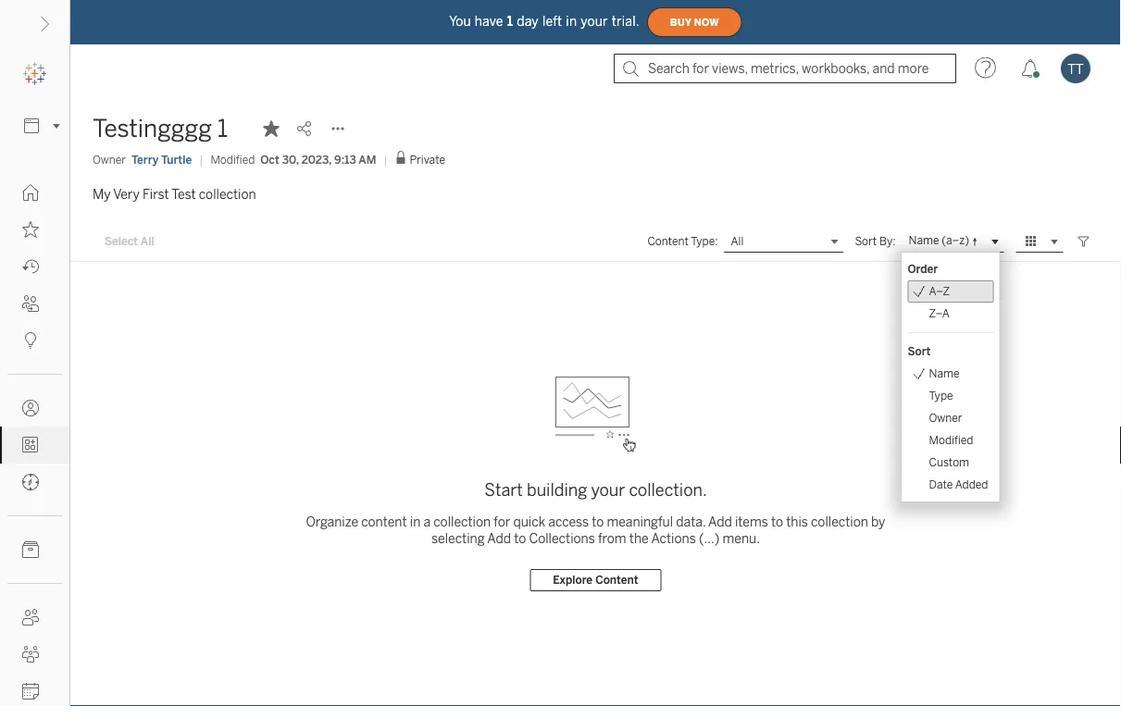Task type: describe. For each thing, give the bounding box(es) containing it.
explore
[[553, 574, 593, 587]]

buy now button
[[647, 7, 742, 37]]

sort for sort
[[908, 345, 931, 358]]

the
[[630, 531, 649, 546]]

name (a–z) button
[[902, 231, 1005, 253]]

have
[[475, 14, 503, 29]]

buy now
[[670, 16, 719, 28]]

content
[[361, 514, 407, 530]]

(...)
[[699, 531, 720, 546]]

0 vertical spatial 1
[[507, 14, 513, 29]]

buy
[[670, 16, 692, 28]]

added
[[955, 478, 989, 492]]

(a–z)
[[942, 234, 970, 247]]

meaningful
[[607, 514, 673, 530]]

order
[[908, 263, 938, 276]]

0 horizontal spatial to
[[514, 531, 526, 546]]

trial.
[[612, 14, 640, 29]]

day
[[517, 14, 539, 29]]

main navigation. press the up and down arrow keys to access links. element
[[0, 174, 69, 707]]

order group
[[908, 258, 994, 325]]

name for name (a–z)
[[909, 234, 940, 247]]

content type:
[[648, 235, 718, 248]]

0 vertical spatial content
[[648, 235, 689, 248]]

first
[[143, 187, 169, 202]]

modified inside type owner modified custom date added
[[929, 434, 974, 447]]

quick
[[513, 514, 546, 530]]

in inside organize content in a collection for quick access to meaningful data. add items to this collection by selecting add to collections from the actions (...) menu.
[[410, 514, 421, 530]]

1 vertical spatial your
[[591, 481, 625, 501]]

you have 1 day left in your trial.
[[449, 14, 640, 29]]

now
[[694, 16, 719, 28]]

collections
[[529, 531, 595, 546]]

0 vertical spatial your
[[581, 14, 608, 29]]

menu containing order
[[903, 253, 1000, 502]]

name for name
[[929, 367, 960, 381]]

organize content in a collection for quick access to meaningful data. add items to this collection by selecting add to collections from the actions (...) menu.
[[306, 514, 886, 546]]

navigation panel element
[[0, 56, 69, 707]]

sort for sort by:
[[855, 235, 877, 248]]

a–z
[[929, 285, 950, 298]]

collection for a
[[434, 514, 491, 530]]

testingggg
[[93, 114, 212, 143]]

organize
[[306, 514, 358, 530]]

left
[[543, 14, 562, 29]]

sort by:
[[855, 235, 896, 248]]

items
[[735, 514, 768, 530]]

0 vertical spatial modified
[[211, 153, 255, 166]]

turtle
[[161, 153, 192, 166]]

type:
[[691, 235, 718, 248]]

terry
[[132, 153, 159, 166]]

30,
[[282, 153, 299, 166]]

1 | from the left
[[199, 153, 203, 166]]

all inside button
[[141, 235, 154, 248]]

sort group
[[908, 341, 994, 496]]

owner terry turtle | modified oct 30, 2023, 9:13 am |
[[93, 153, 388, 166]]

my
[[93, 187, 111, 202]]

selecting
[[432, 531, 485, 546]]



Task type: locate. For each thing, give the bounding box(es) containing it.
date
[[929, 478, 953, 492]]

| right turtle
[[199, 153, 203, 166]]

name (a–z)
[[909, 234, 970, 247]]

0 horizontal spatial sort
[[855, 235, 877, 248]]

sort
[[855, 235, 877, 248], [908, 345, 931, 358]]

1 horizontal spatial owner
[[929, 412, 963, 425]]

sort left by:
[[855, 235, 877, 248]]

all right select
[[141, 235, 154, 248]]

9:13
[[334, 153, 356, 166]]

0 horizontal spatial modified
[[211, 153, 255, 166]]

select all
[[105, 235, 154, 248]]

menu.
[[723, 531, 760, 546]]

in left a
[[410, 514, 421, 530]]

oct
[[261, 153, 279, 166]]

name inside sort group
[[929, 367, 960, 381]]

1 horizontal spatial 1
[[507, 14, 513, 29]]

a–z checkbox item
[[908, 281, 994, 303]]

menu
[[903, 253, 1000, 502]]

building
[[527, 481, 587, 501]]

1 vertical spatial modified
[[929, 434, 974, 447]]

content inside button
[[596, 574, 639, 587]]

my very first test collection
[[93, 187, 256, 202]]

content down from
[[596, 574, 639, 587]]

private
[[410, 153, 445, 167]]

| right am
[[384, 153, 388, 166]]

owner inside type owner modified custom date added
[[929, 412, 963, 425]]

name up order
[[909, 234, 940, 247]]

collection for test
[[199, 187, 256, 202]]

a
[[424, 514, 431, 530]]

sort inside group
[[908, 345, 931, 358]]

select all button
[[93, 231, 166, 253]]

content left type:
[[648, 235, 689, 248]]

1 horizontal spatial in
[[566, 14, 577, 29]]

0 horizontal spatial owner
[[93, 153, 126, 166]]

owner down type
[[929, 412, 963, 425]]

0 horizontal spatial 1
[[217, 114, 228, 143]]

owner
[[93, 153, 126, 166], [929, 412, 963, 425]]

grid view image
[[1023, 233, 1040, 250]]

0 vertical spatial owner
[[93, 153, 126, 166]]

1 up owner terry turtle | modified oct 30, 2023, 9:13 am |
[[217, 114, 228, 143]]

all right type:
[[731, 235, 744, 248]]

data.
[[676, 514, 706, 530]]

2023,
[[302, 153, 332, 166]]

collection up selecting
[[434, 514, 491, 530]]

1 horizontal spatial |
[[384, 153, 388, 166]]

this
[[786, 514, 808, 530]]

1 vertical spatial name
[[929, 367, 960, 381]]

2 all from the left
[[731, 235, 744, 248]]

1 horizontal spatial all
[[731, 235, 744, 248]]

from
[[598, 531, 627, 546]]

to up from
[[592, 514, 604, 530]]

am
[[359, 153, 376, 166]]

1 vertical spatial in
[[410, 514, 421, 530]]

collection left by at the right
[[811, 514, 869, 530]]

z–a
[[929, 307, 950, 320]]

all button
[[724, 231, 844, 253]]

1 horizontal spatial sort
[[908, 345, 931, 358]]

1 vertical spatial owner
[[929, 412, 963, 425]]

by:
[[880, 235, 896, 248]]

test
[[172, 187, 196, 202]]

|
[[199, 153, 203, 166], [384, 153, 388, 166]]

to left this
[[771, 514, 783, 530]]

0 horizontal spatial in
[[410, 514, 421, 530]]

0 horizontal spatial all
[[141, 235, 154, 248]]

explore content
[[553, 574, 639, 587]]

you
[[449, 14, 471, 29]]

1 horizontal spatial collection
[[434, 514, 491, 530]]

to down quick
[[514, 531, 526, 546]]

0 horizontal spatial collection
[[199, 187, 256, 202]]

1 horizontal spatial content
[[648, 235, 689, 248]]

modified
[[211, 153, 255, 166], [929, 434, 974, 447]]

modified left oct
[[211, 153, 255, 166]]

1 vertical spatial add
[[487, 531, 511, 546]]

1 vertical spatial 1
[[217, 114, 228, 143]]

add
[[708, 514, 732, 530], [487, 531, 511, 546]]

add down "for"
[[487, 531, 511, 546]]

access
[[548, 514, 589, 530]]

content
[[648, 235, 689, 248], [596, 574, 639, 587]]

0 vertical spatial sort
[[855, 235, 877, 248]]

Search for views, metrics, workbooks, and more text field
[[614, 54, 957, 83]]

1 left day
[[507, 14, 513, 29]]

1 horizontal spatial to
[[592, 514, 604, 530]]

your left trial.
[[581, 14, 608, 29]]

name up type
[[929, 367, 960, 381]]

type
[[929, 389, 953, 403]]

explore content button
[[530, 570, 662, 592]]

0 vertical spatial name
[[909, 234, 940, 247]]

for
[[494, 514, 511, 530]]

sort down z–a
[[908, 345, 931, 358]]

1 horizontal spatial modified
[[929, 434, 974, 447]]

name inside "popup button"
[[909, 234, 940, 247]]

1 vertical spatial sort
[[908, 345, 931, 358]]

custom
[[929, 456, 970, 469]]

to
[[592, 514, 604, 530], [771, 514, 783, 530], [514, 531, 526, 546]]

0 horizontal spatial |
[[199, 153, 203, 166]]

add up the (...)
[[708, 514, 732, 530]]

very
[[113, 187, 140, 202]]

0 horizontal spatial add
[[487, 531, 511, 546]]

0 vertical spatial add
[[708, 514, 732, 530]]

your up organize content in a collection for quick access to meaningful data. add items to this collection by selecting add to collections from the actions (...) menu.
[[591, 481, 625, 501]]

select
[[105, 235, 138, 248]]

0 vertical spatial in
[[566, 14, 577, 29]]

1 all from the left
[[141, 235, 154, 248]]

name
[[909, 234, 940, 247], [929, 367, 960, 381]]

collection.
[[629, 481, 707, 501]]

collection down owner terry turtle | modified oct 30, 2023, 9:13 am |
[[199, 187, 256, 202]]

start
[[485, 481, 523, 501]]

1
[[507, 14, 513, 29], [217, 114, 228, 143]]

2 horizontal spatial to
[[771, 514, 783, 530]]

terry turtle link
[[132, 151, 192, 168]]

1 vertical spatial content
[[596, 574, 639, 587]]

0 horizontal spatial content
[[596, 574, 639, 587]]

actions
[[651, 531, 696, 546]]

owner up my
[[93, 153, 126, 166]]

2 horizontal spatial collection
[[811, 514, 869, 530]]

2 | from the left
[[384, 153, 388, 166]]

all
[[141, 235, 154, 248], [731, 235, 744, 248]]

collection
[[199, 187, 256, 202], [434, 514, 491, 530], [811, 514, 869, 530]]

in
[[566, 14, 577, 29], [410, 514, 421, 530]]

in right left
[[566, 14, 577, 29]]

start building your collection.
[[485, 481, 707, 501]]

modified up custom on the bottom right of page
[[929, 434, 974, 447]]

testingggg 1
[[93, 114, 228, 143]]

1 horizontal spatial add
[[708, 514, 732, 530]]

type owner modified custom date added
[[929, 389, 989, 492]]

your
[[581, 14, 608, 29], [591, 481, 625, 501]]

all inside popup button
[[731, 235, 744, 248]]

by
[[872, 514, 886, 530]]



Task type: vqa. For each thing, say whether or not it's contained in the screenshot.
Salesforce Service Cloud - Voice Call image at the bottom of the page
no



